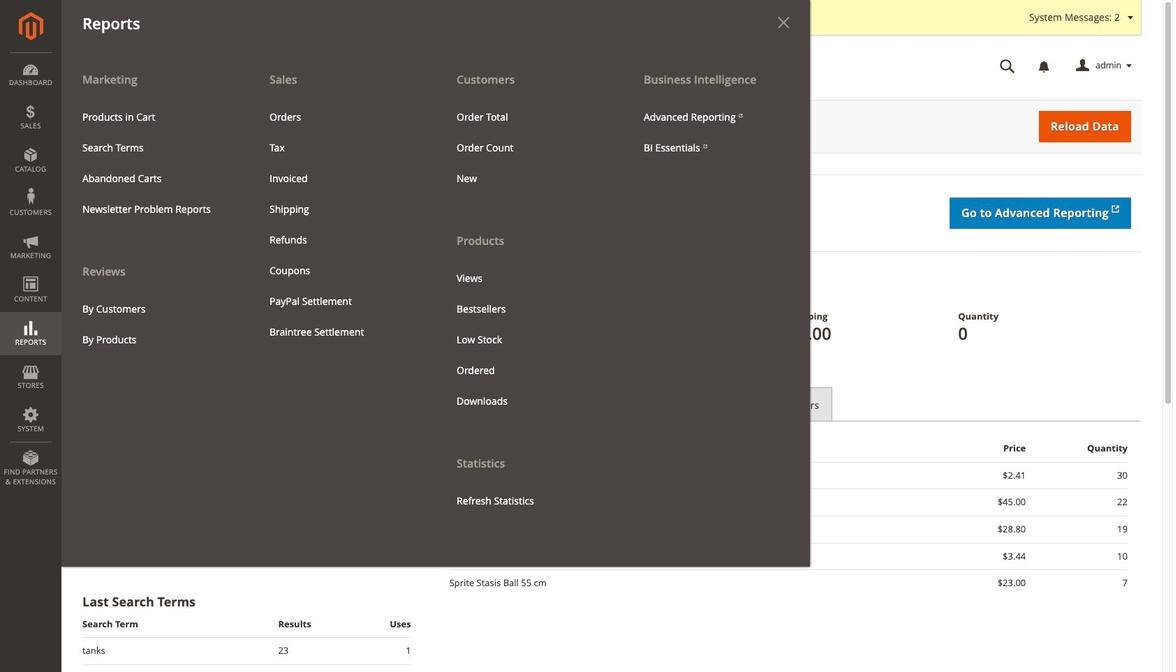Task type: locate. For each thing, give the bounding box(es) containing it.
menu bar
[[0, 0, 810, 567]]

menu
[[61, 64, 810, 567], [61, 64, 249, 355], [436, 64, 623, 517], [72, 102, 238, 225], [259, 102, 425, 348], [446, 102, 613, 194], [634, 102, 800, 163], [446, 263, 613, 417], [72, 294, 238, 355]]



Task type: vqa. For each thing, say whether or not it's contained in the screenshot.
'menu'
yes



Task type: describe. For each thing, give the bounding box(es) containing it.
magento admin panel image
[[19, 12, 43, 41]]



